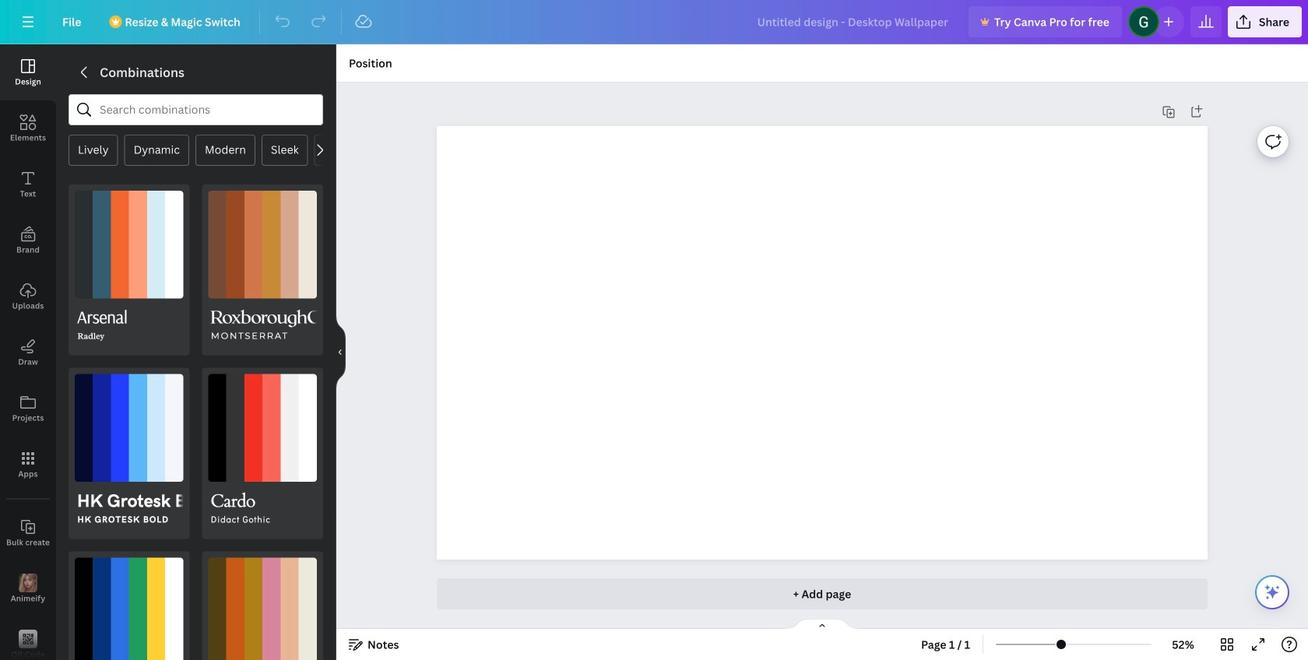 Task type: describe. For each thing, give the bounding box(es) containing it.
Design title text field
[[745, 6, 963, 37]]

side panel tab list
[[0, 44, 56, 661]]

main menu bar
[[0, 0, 1309, 44]]

Search combinations search field
[[100, 95, 292, 125]]

show pages image
[[785, 619, 860, 631]]



Task type: vqa. For each thing, say whether or not it's contained in the screenshot.
second Apply style image from right
yes



Task type: locate. For each thing, give the bounding box(es) containing it.
0 horizontal spatial apply style image
[[75, 558, 183, 661]]

hide image
[[336, 315, 346, 390]]

apply style image
[[75, 558, 183, 661], [208, 558, 317, 661]]

canva assistant image
[[1264, 584, 1282, 602]]

1 apply style image from the left
[[75, 558, 183, 661]]

2 apply style image from the left
[[208, 558, 317, 661]]

1 horizontal spatial apply style image
[[208, 558, 317, 661]]



